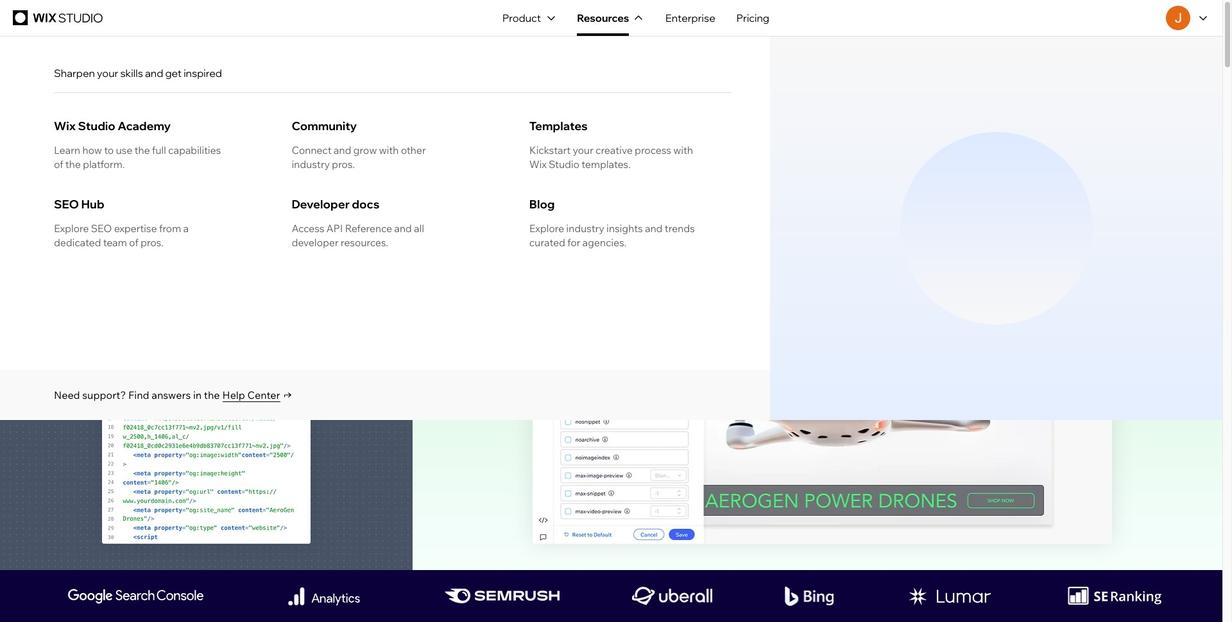 Task type: vqa. For each thing, say whether or not it's contained in the screenshot.
"School" within Cooking School group
no



Task type: describe. For each thing, give the bounding box(es) containing it.
product button
[[492, 0, 567, 36]]

full
[[152, 144, 166, 157]]

your for clients'
[[815, 81, 839, 96]]

reference
[[345, 222, 392, 235]]

learn how to use the full capabilities of the platform.
[[54, 144, 221, 171]]

need
[[54, 389, 80, 402]]

sharpen
[[54, 67, 95, 80]]

expertise
[[114, 222, 157, 235]]

pros. inside explore seo expertise from a dedicated team of pros.
[[140, 236, 163, 249]]

connect
[[292, 144, 331, 157]]

api
[[326, 222, 343, 235]]

1 lumar logo image from the left
[[906, 588, 994, 606]]

explore seo expertise from a dedicated team of pros.
[[54, 222, 189, 249]]

product
[[502, 12, 541, 24]]

need support? find answers in the
[[54, 389, 220, 402]]

and for inspired
[[145, 67, 163, 80]]

pricing link
[[726, 0, 780, 36]]

uberall logo image
[[632, 587, 712, 606]]

you
[[950, 98, 970, 113]]

every
[[855, 98, 885, 113]]

support?
[[82, 389, 126, 402]]

enterprise link
[[655, 0, 726, 36]]

developer
[[292, 236, 338, 249]]

explore for blog
[[529, 222, 564, 235]]

templates
[[529, 119, 588, 133]]

hit
[[797, 81, 813, 96]]

for inside explore industry insights and trends curated for agencies.
[[567, 236, 580, 249]]

a
[[183, 222, 189, 235]]

for inside seo by design. built for growth.
[[158, 130, 219, 188]]

trends
[[665, 222, 695, 235]]

2 google analytics logo image from the left
[[288, 588, 360, 606]]

academy
[[118, 119, 171, 133]]

resources
[[577, 12, 629, 24]]

creating
[[856, 147, 906, 163]]

by
[[161, 73, 213, 130]]

hit your clients' goals faster when seo is baked into every part of how you work.
[[797, 81, 1013, 113]]

and for curated
[[645, 222, 663, 235]]

help
[[222, 389, 245, 401]]

and inside connect and grow with other industry pros.
[[334, 144, 351, 157]]

1 google search console logo image from the top
[[68, 588, 203, 606]]

clients'
[[842, 81, 879, 96]]

of for seo hub
[[129, 236, 138, 249]]

the website homepage for an online store that sells drones. the user's wix seo settings panel is open and they are viewing the structured data markup under the tab "seo advanced." image
[[533, 238, 1112, 544]]

capabilities
[[168, 144, 221, 157]]

access api reference and all developer resources.
[[292, 222, 424, 249]]

hub
[[81, 197, 104, 212]]

blog link
[[529, 197, 568, 212]]

is
[[1005, 81, 1013, 96]]

wix logo, homepage image
[[13, 10, 106, 26]]

start creating link
[[797, 138, 933, 173]]

agencies.
[[582, 236, 626, 249]]

pricing
[[737, 12, 769, 24]]

industry inside explore industry insights and trends curated for agencies.
[[566, 222, 604, 235]]

kickstart
[[529, 144, 571, 157]]

to
[[104, 144, 114, 157]]

answers
[[152, 389, 191, 402]]

dedicated
[[54, 236, 101, 249]]

developer
[[292, 197, 350, 212]]

with inside kickstart your creative process with wix studio templates.
[[673, 144, 693, 157]]

seo inside seo by design. built for growth.
[[54, 73, 152, 130]]

community
[[292, 119, 357, 133]]

baked
[[797, 98, 830, 113]]

1 google analytics logo image from the left
[[276, 588, 372, 606]]

center
[[247, 389, 280, 401]]

team
[[103, 236, 127, 249]]



Task type: locate. For each thing, give the bounding box(es) containing it.
seo hub link
[[54, 197, 117, 212]]

the left the full at the top left of page
[[134, 144, 150, 157]]

of down the expertise
[[129, 236, 138, 249]]

1 vertical spatial for
[[567, 236, 580, 249]]

enterprise
[[665, 12, 715, 24]]

explore for seo hub
[[54, 222, 89, 235]]

with inside connect and grow with other industry pros.
[[379, 144, 399, 157]]

se ranking logo image
[[1067, 587, 1162, 605], [1068, 587, 1161, 605]]

google search console logo image
[[68, 588, 203, 606], [68, 589, 203, 604]]

wix down the kickstart
[[529, 158, 547, 171]]

seo
[[54, 73, 152, 130], [978, 81, 1002, 96], [54, 197, 79, 212], [91, 222, 112, 235]]

faster
[[913, 81, 944, 96]]

your up baked
[[815, 81, 839, 96]]

of inside hit your clients' goals faster when seo is baked into every part of how you work.
[[912, 98, 923, 113]]

your for creative
[[573, 144, 593, 157]]

2 horizontal spatial the
[[204, 389, 220, 402]]

0 horizontal spatial pros.
[[140, 236, 163, 249]]

0 vertical spatial pros.
[[332, 158, 355, 171]]

in
[[193, 389, 202, 402]]

resources button
[[567, 0, 655, 36]]

1 horizontal spatial industry
[[566, 222, 604, 235]]

from
[[159, 222, 181, 235]]

blog
[[529, 197, 555, 212]]

1 vertical spatial industry
[[566, 222, 604, 235]]

1 horizontal spatial the
[[134, 144, 150, 157]]

industry down connect
[[292, 158, 330, 171]]

2 horizontal spatial your
[[815, 81, 839, 96]]

2 vertical spatial of
[[129, 236, 138, 249]]

1 horizontal spatial how
[[925, 98, 948, 113]]

seo by design. built for growth.
[[54, 73, 391, 188]]

wix up learn
[[54, 119, 76, 133]]

seo inside hit your clients' goals faster when seo is baked into every part of how you work.
[[978, 81, 1002, 96]]

your
[[97, 67, 118, 80], [815, 81, 839, 96], [573, 144, 593, 157]]

of right part in the top of the page
[[912, 98, 923, 113]]

pros.
[[332, 158, 355, 171], [140, 236, 163, 249]]

profile image image
[[1166, 6, 1190, 30]]

curated
[[529, 236, 565, 249]]

and for developer
[[394, 222, 412, 235]]

studio inside kickstart your creative process with wix studio templates.
[[549, 158, 579, 171]]

google analytics logo image
[[276, 588, 372, 606], [288, 588, 360, 606]]

help center
[[222, 389, 280, 401]]

access
[[292, 222, 324, 235]]

with right grow
[[379, 144, 399, 157]]

2 explore from the left
[[529, 222, 564, 235]]

0 horizontal spatial studio
[[78, 119, 115, 133]]

into
[[832, 98, 853, 113]]

find
[[128, 389, 149, 402]]

1 vertical spatial wix
[[529, 158, 547, 171]]

growth.
[[228, 130, 391, 188]]

process
[[635, 144, 671, 157]]

of down learn
[[54, 158, 63, 171]]

work.
[[973, 98, 1002, 113]]

2 with from the left
[[673, 144, 693, 157]]

wix
[[54, 119, 76, 133], [529, 158, 547, 171]]

your for skills
[[97, 67, 118, 80]]

semrush logo image
[[445, 589, 559, 604]]

grow
[[353, 144, 377, 157]]

1 horizontal spatial studio
[[549, 158, 579, 171]]

2 lumar logo image from the left
[[909, 588, 991, 606]]

1 vertical spatial of
[[54, 158, 63, 171]]

how inside hit your clients' goals faster when seo is baked into every part of how you work.
[[925, 98, 948, 113]]

studio up to
[[78, 119, 115, 133]]

other
[[401, 144, 426, 157]]

0 horizontal spatial explore
[[54, 222, 89, 235]]

start creating
[[824, 147, 906, 163]]

wix inside kickstart your creative process with wix studio templates.
[[529, 158, 547, 171]]

0 vertical spatial studio
[[78, 119, 115, 133]]

explore up curated
[[529, 222, 564, 235]]

1 horizontal spatial of
[[129, 236, 138, 249]]

1 vertical spatial the
[[65, 158, 81, 171]]

how
[[925, 98, 948, 113], [82, 144, 102, 157]]

your inside hit your clients' goals faster when seo is baked into every part of how you work.
[[815, 81, 839, 96]]

your up templates.
[[573, 144, 593, 157]]

1 horizontal spatial wix
[[529, 158, 547, 171]]

2 vertical spatial the
[[204, 389, 220, 402]]

0 vertical spatial for
[[158, 130, 219, 188]]

industry up agencies.
[[566, 222, 604, 235]]

1 horizontal spatial explore
[[529, 222, 564, 235]]

of inside learn how to use the full capabilities of the platform.
[[54, 158, 63, 171]]

connect and grow with other industry pros.
[[292, 144, 426, 171]]

sharpen your skills and get inspired
[[54, 67, 222, 80]]

built
[[54, 130, 149, 188]]

start
[[824, 147, 854, 163]]

explore industry insights and trends curated for agencies.
[[529, 222, 695, 249]]

your left skills
[[97, 67, 118, 80]]

your inside kickstart your creative process with wix studio templates.
[[573, 144, 593, 157]]

docs
[[352, 197, 380, 212]]

developer docs link
[[292, 197, 393, 212]]

0 horizontal spatial with
[[379, 144, 399, 157]]

use
[[116, 144, 132, 157]]

1 vertical spatial how
[[82, 144, 102, 157]]

industry
[[292, 158, 330, 171], [566, 222, 604, 235]]

2 vertical spatial your
[[573, 144, 593, 157]]

how left to
[[82, 144, 102, 157]]

1 with from the left
[[379, 144, 399, 157]]

bing logo image
[[785, 587, 834, 607]]

part
[[887, 98, 910, 113]]

code showing that wix infrastructure is based on server-side rendering, allowing search engines to fully crawl, view, and extract the site content. image
[[102, 238, 311, 544]]

of for wix studio academy
[[54, 158, 63, 171]]

goals
[[882, 81, 911, 96]]

platform.
[[83, 158, 125, 171]]

templates.
[[582, 158, 631, 171]]

0 horizontal spatial industry
[[292, 158, 330, 171]]

insights
[[606, 222, 643, 235]]

for
[[158, 130, 219, 188], [567, 236, 580, 249]]

wix studio academy link
[[54, 119, 184, 133]]

learn
[[54, 144, 80, 157]]

lumar logo image
[[906, 588, 994, 606], [909, 588, 991, 606]]

pros. down grow
[[332, 158, 355, 171]]

0 vertical spatial the
[[134, 144, 150, 157]]

explore up dedicated
[[54, 222, 89, 235]]

1 horizontal spatial for
[[567, 236, 580, 249]]

and left grow
[[334, 144, 351, 157]]

explore inside explore industry insights and trends curated for agencies.
[[529, 222, 564, 235]]

and left trends
[[645, 222, 663, 235]]

0 vertical spatial how
[[925, 98, 948, 113]]

and inside access api reference and all developer resources.
[[394, 222, 412, 235]]

seo inside explore seo expertise from a dedicated team of pros.
[[91, 222, 112, 235]]

0 vertical spatial your
[[97, 67, 118, 80]]

0 horizontal spatial wix
[[54, 119, 76, 133]]

skills
[[120, 67, 143, 80]]

developer docs
[[292, 197, 380, 212]]

help center link
[[222, 389, 291, 402]]

1 se ranking logo image from the left
[[1067, 587, 1162, 605]]

0 horizontal spatial your
[[97, 67, 118, 80]]

templates link
[[529, 119, 601, 133]]

0 vertical spatial wix
[[54, 119, 76, 133]]

of
[[912, 98, 923, 113], [54, 158, 63, 171], [129, 236, 138, 249]]

get
[[165, 67, 182, 80]]

0 horizontal spatial for
[[158, 130, 219, 188]]

and left all
[[394, 222, 412, 235]]

kickstart your creative process with wix studio templates.
[[529, 144, 693, 171]]

and inside explore industry insights and trends curated for agencies.
[[645, 222, 663, 235]]

the down learn
[[65, 158, 81, 171]]

the right in
[[204, 389, 220, 402]]

with right process
[[673, 144, 693, 157]]

all
[[414, 222, 424, 235]]

studio
[[78, 119, 115, 133], [549, 158, 579, 171]]

2 horizontal spatial of
[[912, 98, 923, 113]]

explore inside explore seo expertise from a dedicated team of pros.
[[54, 222, 89, 235]]

when
[[947, 81, 976, 96]]

1 vertical spatial studio
[[549, 158, 579, 171]]

industry inside connect and grow with other industry pros.
[[292, 158, 330, 171]]

wix studio academy
[[54, 119, 171, 133]]

1 vertical spatial pros.
[[140, 236, 163, 249]]

and
[[145, 67, 163, 80], [334, 144, 351, 157], [394, 222, 412, 235], [645, 222, 663, 235]]

how down the faster
[[925, 98, 948, 113]]

1 horizontal spatial your
[[573, 144, 593, 157]]

0 horizontal spatial the
[[65, 158, 81, 171]]

1 explore from the left
[[54, 222, 89, 235]]

0 vertical spatial industry
[[292, 158, 330, 171]]

creative
[[596, 144, 633, 157]]

studio down the kickstart
[[549, 158, 579, 171]]

how inside learn how to use the full capabilities of the platform.
[[82, 144, 102, 157]]

pros. down the expertise
[[140, 236, 163, 249]]

1 horizontal spatial pros.
[[332, 158, 355, 171]]

pros. inside connect and grow with other industry pros.
[[332, 158, 355, 171]]

0 vertical spatial of
[[912, 98, 923, 113]]

resources.
[[341, 236, 388, 249]]

seo hub
[[54, 197, 104, 212]]

community link
[[292, 119, 370, 133]]

design.
[[222, 73, 378, 130]]

and left get
[[145, 67, 163, 80]]

of inside explore seo expertise from a dedicated team of pros.
[[129, 236, 138, 249]]

1 horizontal spatial with
[[673, 144, 693, 157]]

with
[[379, 144, 399, 157], [673, 144, 693, 157]]

0 horizontal spatial of
[[54, 158, 63, 171]]

the
[[134, 144, 150, 157], [65, 158, 81, 171], [204, 389, 220, 402]]

1 vertical spatial your
[[815, 81, 839, 96]]

0 horizontal spatial how
[[82, 144, 102, 157]]

2 google search console logo image from the top
[[68, 589, 203, 604]]

inspired
[[184, 67, 222, 80]]

2 se ranking logo image from the left
[[1068, 587, 1161, 605]]



